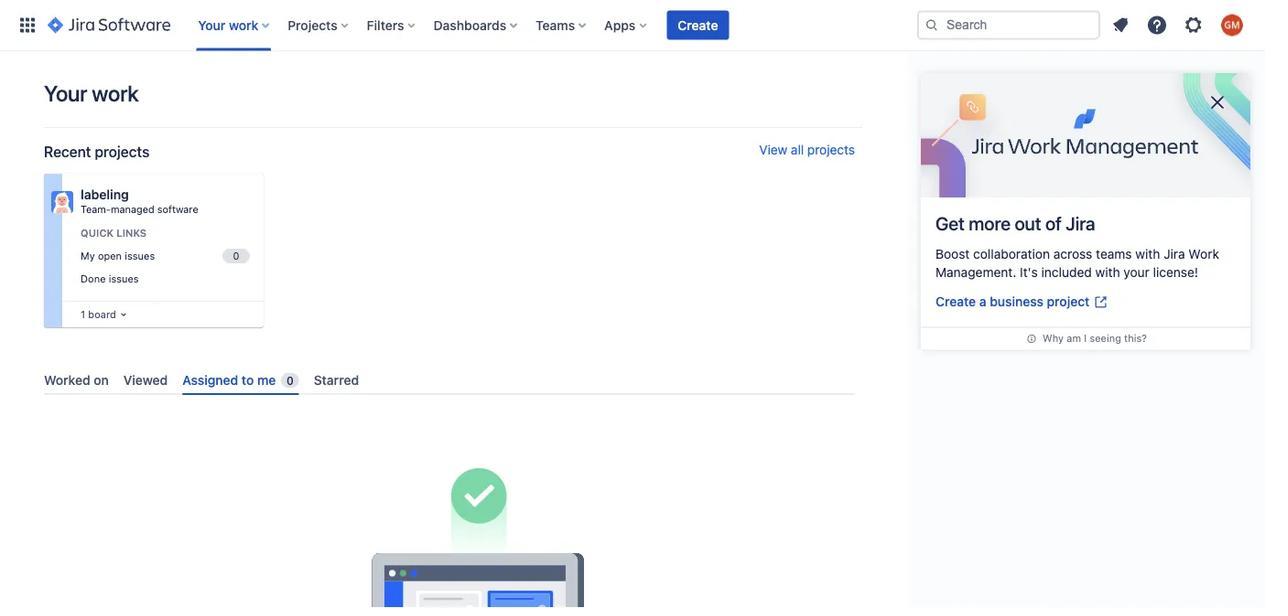 Task type: locate. For each thing, give the bounding box(es) containing it.
create right apps dropdown button
[[678, 17, 718, 32]]

starred
[[314, 373, 359, 388]]

0 horizontal spatial your work
[[44, 81, 139, 106]]

create a business project
[[936, 294, 1090, 309]]

your work inside dropdown button
[[198, 17, 258, 32]]

projects
[[288, 17, 337, 32]]

jira software image
[[48, 14, 171, 36], [48, 14, 171, 36]]

1 vertical spatial your
[[44, 81, 87, 106]]

jira inside "boost collaboration across teams with jira work management. it's included with your license!"
[[1164, 247, 1185, 262]]

with up your at top
[[1136, 247, 1160, 262]]

work up recent projects
[[92, 81, 139, 106]]

0 vertical spatial create
[[678, 17, 718, 32]]

filters button
[[361, 11, 423, 40]]

my open issues link
[[77, 246, 253, 267]]

projects right all
[[807, 142, 855, 157]]

tab list
[[37, 365, 862, 396]]

management.
[[936, 265, 1016, 280]]

0 vertical spatial with
[[1136, 247, 1160, 262]]

0 horizontal spatial jira
[[1066, 212, 1095, 234]]

this?
[[1124, 333, 1147, 344]]

your
[[1124, 265, 1150, 280]]

banner
[[0, 0, 1265, 51]]

software
[[157, 204, 198, 216]]

1 horizontal spatial with
[[1136, 247, 1160, 262]]

your
[[198, 17, 225, 32], [44, 81, 87, 106]]

1 horizontal spatial your work
[[198, 17, 258, 32]]

1 horizontal spatial projects
[[807, 142, 855, 157]]

1 vertical spatial create
[[936, 294, 976, 309]]

apps button
[[599, 11, 654, 40]]

on
[[94, 373, 109, 388]]

1
[[81, 309, 85, 320]]

assigned to me
[[182, 373, 276, 388]]

create left a
[[936, 294, 976, 309]]

0 horizontal spatial create
[[678, 17, 718, 32]]

with
[[1136, 247, 1160, 262], [1095, 265, 1120, 280]]

dashboards
[[434, 17, 506, 32]]

1 vertical spatial with
[[1095, 265, 1120, 280]]

your work
[[198, 17, 258, 32], [44, 81, 139, 106]]

labeling team-managed software
[[81, 187, 198, 216]]

get
[[936, 212, 965, 234]]

work
[[229, 17, 258, 32], [92, 81, 139, 106]]

board
[[88, 309, 116, 320]]

i
[[1084, 333, 1087, 344]]

0 horizontal spatial your
[[44, 81, 87, 106]]

projects
[[807, 142, 855, 157], [95, 143, 149, 161]]

across
[[1054, 247, 1093, 262]]

your work up recent projects
[[44, 81, 139, 106]]

all
[[791, 142, 804, 157]]

jira up license!
[[1164, 247, 1185, 262]]

of
[[1045, 212, 1062, 234]]

0 horizontal spatial with
[[1095, 265, 1120, 280]]

a
[[979, 294, 987, 309]]

work inside dropdown button
[[229, 17, 258, 32]]

teams
[[1096, 247, 1132, 262]]

out
[[1015, 212, 1041, 234]]

1 horizontal spatial work
[[229, 17, 258, 32]]

business
[[990, 294, 1044, 309]]

primary element
[[11, 0, 917, 51]]

1 horizontal spatial jira
[[1164, 247, 1185, 262]]

0 vertical spatial work
[[229, 17, 258, 32]]

issues
[[125, 250, 155, 262], [109, 273, 139, 285]]

create
[[678, 17, 718, 32], [936, 294, 976, 309]]

issues down my open issues
[[109, 273, 139, 285]]

0 horizontal spatial work
[[92, 81, 139, 106]]

0 vertical spatial your work
[[198, 17, 258, 32]]

0 horizontal spatial projects
[[95, 143, 149, 161]]

create inside button
[[678, 17, 718, 32]]

projects up the labeling
[[95, 143, 149, 161]]

1 horizontal spatial create
[[936, 294, 976, 309]]

1 vertical spatial work
[[92, 81, 139, 106]]

create for create
[[678, 17, 718, 32]]

boost collaboration across teams with jira work management. it's included with your license!
[[936, 247, 1219, 280]]

1 horizontal spatial your
[[198, 17, 225, 32]]

0 vertical spatial your
[[198, 17, 225, 32]]

license!
[[1153, 265, 1199, 280]]

1 vertical spatial your work
[[44, 81, 139, 106]]

your work left projects
[[198, 17, 258, 32]]

worked on
[[44, 373, 109, 388]]

recent
[[44, 143, 91, 161]]

1 vertical spatial jira
[[1164, 247, 1185, 262]]

0 vertical spatial issues
[[125, 250, 155, 262]]

with down teams
[[1095, 265, 1120, 280]]

links
[[116, 227, 147, 239]]

work left projects
[[229, 17, 258, 32]]

issues down links
[[125, 250, 155, 262]]

appswitcher icon image
[[16, 14, 38, 36]]

jira right of
[[1066, 212, 1095, 234]]

jira
[[1066, 212, 1095, 234], [1164, 247, 1185, 262]]

worked
[[44, 373, 90, 388]]

create a business project link
[[936, 293, 1108, 312]]

notifications image
[[1110, 14, 1132, 36]]

settings image
[[1183, 14, 1205, 36]]

0 vertical spatial jira
[[1066, 212, 1095, 234]]

assigned
[[182, 373, 238, 388]]

create button
[[667, 11, 729, 40]]



Task type: describe. For each thing, give the bounding box(es) containing it.
team-
[[81, 204, 111, 216]]

why
[[1043, 333, 1064, 344]]

my
[[81, 250, 95, 262]]

to
[[242, 373, 254, 388]]

search image
[[925, 18, 939, 32]]

collaboration
[[973, 247, 1050, 262]]

board image
[[116, 308, 131, 322]]

me
[[257, 373, 276, 388]]

recent projects
[[44, 143, 149, 161]]

included
[[1041, 265, 1092, 280]]

work
[[1189, 247, 1219, 262]]

get more out of jira
[[936, 212, 1095, 234]]

done issues
[[81, 273, 139, 285]]

it's
[[1020, 265, 1038, 280]]

Search field
[[917, 11, 1100, 40]]

1 board
[[81, 309, 116, 320]]

view all projects link
[[759, 142, 855, 161]]

create for create a business project
[[936, 294, 976, 309]]

dashboards button
[[428, 11, 525, 40]]

quick links
[[81, 227, 147, 239]]

viewed
[[123, 373, 168, 388]]

quick
[[81, 227, 114, 239]]

managed
[[111, 204, 154, 216]]

view all projects
[[759, 142, 855, 157]]

seeing
[[1090, 333, 1121, 344]]

more
[[969, 212, 1011, 234]]

projects button
[[282, 11, 356, 40]]

apps
[[604, 17, 636, 32]]

close image
[[1207, 92, 1229, 114]]

am
[[1067, 333, 1081, 344]]

your work button
[[192, 11, 277, 40]]

view
[[759, 142, 787, 157]]

your profile and settings image
[[1221, 14, 1243, 36]]

tab list containing worked on
[[37, 365, 862, 396]]

open
[[98, 250, 122, 262]]

0
[[286, 374, 294, 387]]

1 board button
[[77, 305, 131, 325]]

done issues link
[[77, 269, 253, 289]]

your inside dropdown button
[[198, 17, 225, 32]]

my open issues
[[81, 250, 155, 262]]

boost
[[936, 247, 970, 262]]

filters
[[367, 17, 404, 32]]

teams button
[[530, 11, 593, 40]]

1 vertical spatial issues
[[109, 273, 139, 285]]

labeling
[[81, 187, 129, 202]]

done
[[81, 273, 106, 285]]

project
[[1047, 294, 1090, 309]]

banner containing your work
[[0, 0, 1265, 51]]

help image
[[1146, 14, 1168, 36]]

why am i seeing this?
[[1043, 333, 1147, 344]]

teams
[[536, 17, 575, 32]]



Task type: vqa. For each thing, say whether or not it's contained in the screenshot.
license!
yes



